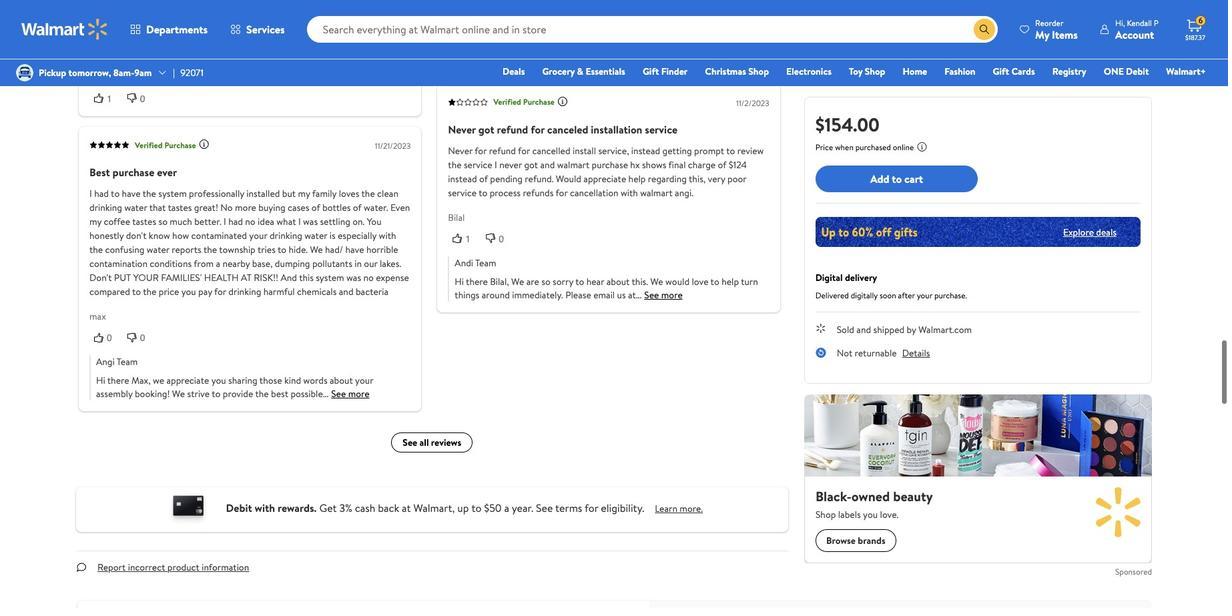 Task type: locate. For each thing, give the bounding box(es) containing it.
purchase down service,
[[592, 158, 628, 171]]

1 vertical spatial debit
[[226, 501, 252, 516]]

time inside 'andi team hi there, we are sorry to hear your provider did not arrive during your scheduled time on several occasions to complete the ...'
[[498, 49, 516, 62]]

search icon image
[[980, 24, 990, 35]]

hx
[[631, 158, 640, 171]]

0 horizontal spatial appreciate
[[167, 374, 209, 387]]

process
[[490, 186, 521, 199]]

much
[[170, 215, 192, 228]]

verified for refund
[[494, 96, 521, 107]]

0 horizontal spatial tastes
[[132, 215, 156, 228]]

1 vertical spatial so
[[542, 275, 551, 288]]

1 horizontal spatial this
[[299, 271, 314, 284]]

1 horizontal spatial had
[[228, 215, 243, 228]]

of down family
[[312, 201, 320, 214]]

reorder my items
[[1036, 17, 1078, 42]]

instead up shows
[[632, 144, 661, 157]]

$154.00
[[816, 112, 880, 138]]

1 vertical spatial about
[[330, 374, 353, 387]]

service up pending
[[464, 158, 493, 171]]

are right there, we
[[508, 35, 520, 49]]

your inside angi team hi there max, we appreciate you sharing those kind words about your assembly booking! we strive to provide the best possible...
[[355, 374, 373, 387]]

1 vertical spatial verified purchase information image
[[199, 139, 209, 150]]

there inside andi team hi there bilal, we are so sorry to hear about this. we would love to help turn things around immediately. please email us at...
[[466, 275, 488, 288]]

verified purchase information image up never got refund for canceled installation service at the top
[[558, 96, 568, 107]]

more right no
[[235, 201, 256, 214]]

0 horizontal spatial gift
[[643, 65, 659, 78]]

with inside never for refund for cancelled install service, instead getting prompt to review the service i never got and walmart purchase hx shows final charge of $124 instead of pending refund. would appreciate help regarding this, very poor service to process refunds for cancellation with walmart angi.
[[621, 186, 638, 199]]

to down your
[[132, 285, 141, 298]]

- up again! at the top left of the page
[[325, 31, 329, 45]]

buying up the idea
[[259, 201, 286, 214]]

sorry
[[523, 35, 543, 49], [553, 275, 574, 288]]

to left email
[[576, 275, 585, 288]]

0 for 0 button underneath 9am
[[140, 93, 145, 104]]

hi, kendall p account
[[1116, 17, 1159, 42]]

this up chemicals at the left
[[299, 271, 314, 284]]

assembly
[[96, 387, 133, 401]]

risk!!
[[254, 271, 279, 284]]

walmart+
[[1167, 65, 1207, 78]]

gift inside "link"
[[643, 65, 659, 78]]

canceled
[[547, 122, 589, 136]]

walmart image
[[21, 19, 108, 40]]

andi for andi team hi there, we are sorry to hear your provider did not arrive during your scheduled time on several occasions to complete the ...
[[455, 17, 473, 30]]

for inside i had to have the system professionally installed but my family loves the clean drinking water that tastes great! no more  buying cases of bottles of water. even my coffee tastes so much better. i had no idea what i was settling on. you honestly don't know how contaminated your drinking water is especially with the confusing water reports the township tries to hide. we had/ have horrible contamination conditions from a nearby base, dumping pollutants in our lakes. don't put your families'  health at risk!! and this system was no expense compared to the price you pay for drinking harmful chemicals and bacteria
[[214, 285, 226, 298]]

0 vertical spatial team
[[475, 17, 497, 30]]

you inside angi team hi there max, we appreciate you sharing those kind words about your assembly booking! we strive to provide the best possible...
[[211, 374, 226, 387]]

0 horizontal spatial walmart
[[557, 158, 590, 171]]

again!
[[306, 46, 330, 59]]

see more right words in the left bottom of the page
[[331, 387, 370, 401]]

1 horizontal spatial tastes
[[168, 201, 192, 214]]

0 vertical spatial have
[[122, 187, 141, 200]]

never up pending
[[500, 158, 522, 171]]

1 horizontal spatial never
[[500, 158, 522, 171]]

would left love on the top of the page
[[666, 275, 690, 288]]

0 vertical spatial would
[[219, 46, 243, 59]]

know
[[149, 229, 170, 242]]

0 up the bilal,
[[499, 233, 504, 244]]

buying up "showed"
[[320, 17, 347, 31]]

i inside never for refund for cancelled install service, instead getting prompt to review the service i never got and walmart purchase hx shows final charge of $124 instead of pending refund. would appreciate help regarding this, very poor service to process refunds for cancellation with walmart angi.
[[495, 158, 497, 171]]

1 horizontal spatial have
[[346, 243, 364, 256]]

refund
[[497, 122, 528, 136], [489, 144, 516, 157]]

Walmart Site-Wide search field
[[307, 16, 998, 43]]

1 horizontal spatial see more button
[[645, 288, 683, 302]]

walmart.com
[[919, 323, 972, 337]]

0 horizontal spatial 1
[[107, 93, 112, 104]]

finder
[[662, 65, 688, 78]]

0 horizontal spatial verified
[[135, 139, 163, 150]]

team up there, we
[[475, 17, 497, 30]]

price
[[816, 142, 834, 153]]

0 vertical spatial are
[[508, 35, 520, 49]]

0 vertical spatial on
[[376, 31, 386, 45]]

1 vertical spatial up
[[458, 501, 469, 516]]

a inside i had to have the system professionally installed but my family loves the clean drinking water that tastes great! no more  buying cases of bottles of water. even my coffee tastes so much better. i had no idea what i was settling on. you honestly don't know how contaminated your drinking water is especially with the confusing water reports the township tries to hide. we had/ have horrible contamination conditions from a nearby base, dumping pollutants in our lakes. don't put your families'  health at risk!! and this system was no expense compared to the price you pay for drinking harmful chemicals and bacteria
[[216, 257, 220, 270]]

1 horizontal spatial more
[[348, 387, 370, 401]]

that
[[149, 201, 166, 214]]

2 gift from the left
[[993, 65, 1010, 78]]

1 for left '1' button
[[107, 93, 112, 104]]

occasions
[[561, 49, 600, 62]]

up inside 'i never knew this option existed with walmart! we will be buying again. the experience was flawless! tech contacted us the day before - showed up on time - was friendly and professional - would absolutely hire again!'
[[364, 31, 374, 45]]

see more for never got refund for canceled installation service
[[645, 288, 683, 302]]

on down 'the'
[[376, 31, 386, 45]]

1 vertical spatial andi
[[455, 256, 473, 269]]

no down our
[[364, 271, 374, 284]]

never inside 'i never knew this option existed with walmart! we will be buying again. the experience was flawless! tech contacted us the day before - showed up on time - was friendly and professional - would absolutely hire again!'
[[94, 17, 117, 31]]

0 vertical spatial never
[[94, 17, 117, 31]]

existed
[[188, 17, 216, 31]]

and inside i had to have the system professionally installed but my family loves the clean drinking water that tastes great! no more  buying cases of bottles of water. even my coffee tastes so much better. i had no idea what i was settling on. you honestly don't know how contaminated your drinking water is especially with the confusing water reports the township tries to hide. we had/ have horrible contamination conditions from a nearby base, dumping pollutants in our lakes. don't put your families'  health at risk!! and this system was no expense compared to the price you pay for drinking harmful chemicals and bacteria
[[339, 285, 354, 298]]

see right words in the left bottom of the page
[[331, 387, 346, 401]]

walmart down regarding at the right top
[[640, 186, 673, 199]]

before
[[296, 31, 323, 45]]

to right tries
[[278, 243, 287, 256]]

i up experience
[[89, 17, 92, 31]]

to left $50
[[472, 501, 482, 516]]

a up health
[[216, 257, 220, 270]]

hire
[[288, 46, 304, 59]]

you left "sharing"
[[211, 374, 226, 387]]

with inside i had to have the system professionally installed but my family loves the clean drinking water that tastes great! no more  buying cases of bottles of water. even my coffee tastes so much better. i had no idea what i was settling on. you honestly don't know how contaminated your drinking water is especially with the confusing water reports the township tries to hide. we had/ have horrible contamination conditions from a nearby base, dumping pollutants in our lakes. don't put your families'  health at risk!! and this system was no expense compared to the price you pay for drinking harmful chemicals and bacteria
[[379, 229, 396, 242]]

0 horizontal spatial got
[[479, 122, 495, 136]]

hi inside andi team hi there bilal, we are so sorry to hear about this. we would love to help turn things around immediately. please email us at...
[[455, 275, 464, 288]]

gift for gift cards
[[993, 65, 1010, 78]]

1 down tammy
[[107, 93, 112, 104]]

about left this.
[[607, 275, 630, 288]]

and down flawless!
[[145, 46, 160, 59]]

verified purchase information image for ever
[[199, 139, 209, 150]]

one debit card  debit with rewards. get 3% cash back at walmart, up to $50 a year. see terms for eligibility. learn more. element
[[655, 502, 703, 516]]

water left that
[[124, 201, 147, 214]]

0 for 0 button below max
[[107, 332, 112, 343]]

your right after
[[917, 290, 933, 301]]

on up deals
[[518, 49, 529, 62]]

0 vertical spatial service
[[645, 122, 678, 136]]

 image
[[16, 64, 33, 81]]

see right "year."
[[536, 501, 553, 516]]

knew
[[119, 17, 140, 31]]

one
[[1104, 65, 1124, 78]]

appreciate inside never for refund for cancelled install service, instead getting prompt to review the service i never got and walmart purchase hx shows final charge of $124 instead of pending refund. would appreciate help regarding this, very poor service to process refunds for cancellation with walmart angi.
[[584, 172, 626, 185]]

don't
[[89, 271, 112, 284]]

water.
[[364, 201, 388, 214]]

coffee
[[104, 215, 130, 228]]

instead
[[632, 144, 661, 157], [448, 172, 477, 185]]

11/21/2023
[[375, 140, 411, 151]]

and inside never for refund for cancelled install service, instead getting prompt to review the service i never got and walmart purchase hx shows final charge of $124 instead of pending refund. would appreciate help regarding this, very poor service to process refunds for cancellation with walmart angi.
[[541, 158, 555, 171]]

the inside angi team hi there max, we appreciate you sharing those kind words about your assembly booking! we strive to provide the best possible...
[[255, 387, 269, 401]]

1 up things
[[466, 233, 471, 244]]

1 vertical spatial water
[[305, 229, 327, 242]]

christmas shop
[[705, 65, 769, 78]]

we inside 'i never knew this option existed with walmart! we will be buying again. the experience was flawless! tech contacted us the day before - showed up on time - was friendly and professional - would absolutely hire again!'
[[277, 17, 290, 31]]

0 horizontal spatial no
[[245, 215, 256, 228]]

see more button
[[645, 288, 683, 302], [331, 387, 370, 401]]

2 horizontal spatial -
[[325, 31, 329, 45]]

1 gift from the left
[[643, 65, 659, 78]]

us left at...
[[617, 288, 626, 302]]

a right $50
[[504, 501, 509, 516]]

0 vertical spatial never
[[448, 122, 476, 136]]

dumping
[[275, 257, 310, 270]]

items
[[1052, 27, 1078, 42]]

one debit
[[1104, 65, 1149, 78]]

0 vertical spatial hi
[[455, 35, 464, 49]]

never inside never for refund for cancelled install service, instead getting prompt to review the service i never got and walmart purchase hx shows final charge of $124 instead of pending refund. would appreciate help regarding this, very poor service to process refunds for cancellation with walmart angi.
[[448, 144, 473, 157]]

andi inside andi team hi there bilal, we are so sorry to hear about this. we would love to help turn things around immediately. please email us at...
[[455, 256, 473, 269]]

max,
[[131, 374, 151, 387]]

water
[[124, 201, 147, 214], [305, 229, 327, 242], [147, 243, 170, 256]]

1 button down tammy
[[89, 92, 123, 105]]

1 horizontal spatial verified
[[494, 96, 521, 107]]

water left is
[[305, 229, 327, 242]]

this inside 'i never knew this option existed with walmart! we will be buying again. the experience was flawless! tech contacted us the day before - showed up on time - was friendly and professional - would absolutely hire again!'
[[142, 17, 157, 31]]

service up the getting
[[645, 122, 678, 136]]

would down contacted on the top left of page
[[219, 46, 243, 59]]

bottles
[[323, 201, 351, 214]]

1 never from the top
[[448, 122, 476, 136]]

0 button
[[123, 92, 156, 105], [482, 232, 515, 245], [89, 331, 123, 344], [123, 331, 156, 344]]

the left ...
[[654, 49, 667, 62]]

hear
[[556, 35, 574, 49], [587, 275, 605, 288]]

-
[[325, 31, 329, 45], [89, 46, 93, 59], [213, 46, 217, 59]]

team inside andi team hi there bilal, we are so sorry to hear about this. we would love to help turn things around immediately. please email us at...
[[475, 256, 497, 269]]

have down best purchase ever
[[122, 187, 141, 200]]

never for never for refund for cancelled install service, instead getting prompt to review the service i never got and walmart purchase hx shows final charge of $124 instead of pending refund. would appreciate help regarding this, very poor service to process refunds for cancellation with walmart angi.
[[448, 144, 473, 157]]

we inside i had to have the system professionally installed but my family loves the clean drinking water that tastes great! no more  buying cases of bottles of water. even my coffee tastes so much better. i had no idea what i was settling on. you honestly don't know how contaminated your drinking water is especially with the confusing water reports the township tries to hide. we had/ have horrible contamination conditions from a nearby base, dumping pollutants in our lakes. don't put your families'  health at risk!! and this system was no expense compared to the price you pay for drinking harmful chemicals and bacteria
[[310, 243, 323, 256]]

had
[[94, 187, 109, 200], [228, 215, 243, 228]]

1 vertical spatial help
[[722, 275, 739, 288]]

more right words in the left bottom of the page
[[348, 387, 370, 401]]

0 button down max
[[89, 331, 123, 344]]

system
[[158, 187, 187, 200], [316, 271, 344, 284]]

1 horizontal spatial time
[[498, 49, 516, 62]]

after
[[898, 290, 915, 301]]

for
[[531, 122, 545, 136], [475, 144, 487, 157], [518, 144, 530, 157], [556, 186, 568, 199], [214, 285, 226, 298], [585, 501, 599, 516]]

0 vertical spatial tastes
[[168, 201, 192, 214]]

showed
[[331, 31, 362, 45]]

pickup
[[39, 66, 66, 79]]

to inside angi team hi there max, we appreciate you sharing those kind words about your assembly booking! we strive to provide the best possible...
[[212, 387, 221, 401]]

up down again.
[[364, 31, 374, 45]]

0 horizontal spatial us
[[253, 31, 262, 45]]

max
[[89, 310, 106, 323]]

your right words in the left bottom of the page
[[355, 374, 373, 387]]

0 horizontal spatial more
[[235, 201, 256, 214]]

refund inside never for refund for cancelled install service, instead getting prompt to review the service i never got and walmart purchase hx shows final charge of $124 instead of pending refund. would appreciate help regarding this, very poor service to process refunds for cancellation with walmart angi.
[[489, 144, 516, 157]]

0 vertical spatial you
[[181, 285, 196, 298]]

0 horizontal spatial time
[[389, 31, 407, 45]]

1 vertical spatial team
[[475, 256, 497, 269]]

2 horizontal spatial more
[[662, 288, 683, 302]]

your inside the digital delivery delivered digitally soon after your purchase.
[[917, 290, 933, 301]]

1 horizontal spatial us
[[617, 288, 626, 302]]

0 horizontal spatial help
[[629, 172, 646, 185]]

walmart+ link
[[1161, 64, 1213, 79]]

time
[[389, 31, 407, 45], [498, 49, 516, 62]]

us down walmart!
[[253, 31, 262, 45]]

instead up bilal at the left top of the page
[[448, 172, 477, 185]]

gift finder link
[[637, 64, 694, 79]]

see more for best purchase ever
[[331, 387, 370, 401]]

never
[[94, 17, 117, 31], [500, 158, 522, 171]]

1 horizontal spatial about
[[607, 275, 630, 288]]

1 horizontal spatial got
[[524, 158, 538, 171]]

1 horizontal spatial you
[[211, 374, 226, 387]]

hear up grocery
[[556, 35, 574, 49]]

1 vertical spatial got
[[524, 158, 538, 171]]

about
[[607, 275, 630, 288], [330, 374, 353, 387]]

1 horizontal spatial gift
[[993, 65, 1010, 78]]

purchase
[[523, 96, 555, 107], [165, 139, 196, 150]]

there for purchase
[[107, 374, 129, 387]]

purchase for ever
[[165, 139, 196, 150]]

1 shop from the left
[[749, 65, 769, 78]]

1 vertical spatial time
[[498, 49, 516, 62]]

there inside angi team hi there max, we appreciate you sharing those kind words about your assembly booking! we strive to provide the best possible...
[[107, 374, 129, 387]]

0 horizontal spatial you
[[181, 285, 196, 298]]

with down hx
[[621, 186, 638, 199]]

i up pending
[[495, 158, 497, 171]]

best
[[89, 165, 110, 179]]

0 vertical spatial see more
[[645, 288, 683, 302]]

1 vertical spatial purchase
[[165, 139, 196, 150]]

andi up things
[[455, 256, 473, 269]]

install
[[573, 144, 596, 157]]

you inside i had to have the system professionally installed but my family loves the clean drinking water that tastes great! no more  buying cases of bottles of water. even my coffee tastes so much better. i had no idea what i was settling on. you honestly don't know how contaminated your drinking water is especially with the confusing water reports the township tries to hide. we had/ have horrible contamination conditions from a nearby base, dumping pollutants in our lakes. don't put your families'  health at risk!! and this system was no expense compared to the price you pay for drinking harmful chemicals and bacteria
[[181, 285, 196, 298]]

fashion link
[[939, 64, 982, 79]]

never inside never for refund for cancelled install service, instead getting prompt to review the service i never got and walmart purchase hx shows final charge of $124 instead of pending refund. would appreciate help regarding this, very poor service to process refunds for cancellation with walmart angi.
[[500, 158, 522, 171]]

online
[[893, 142, 914, 153]]

0 horizontal spatial drinking
[[89, 201, 122, 214]]

more for never got refund for canceled installation service
[[662, 288, 683, 302]]

the inside 'i never knew this option existed with walmart! we will be buying again. the experience was flawless! tech contacted us the day before - showed up on time - was friendly and professional - would absolutely hire again!'
[[264, 31, 278, 45]]

team for ever
[[117, 355, 138, 369]]

2 shop from the left
[[865, 65, 886, 78]]

1 horizontal spatial help
[[722, 275, 739, 288]]

pickup tomorrow, 8am-9am
[[39, 66, 152, 79]]

system down pollutants
[[316, 271, 344, 284]]

0 vertical spatial up
[[364, 31, 374, 45]]

with up contacted on the top left of page
[[219, 17, 236, 31]]

the
[[374, 17, 389, 31]]

team for refund
[[475, 256, 497, 269]]

team inside angi team hi there max, we appreciate you sharing those kind words about your assembly booking! we strive to provide the best possible...
[[117, 355, 138, 369]]

christmas
[[705, 65, 746, 78]]

hi inside angi team hi there max, we appreciate you sharing those kind words about your assembly booking! we strive to provide the best possible...
[[96, 374, 105, 387]]

all
[[420, 436, 429, 449]]

1 horizontal spatial buying
[[320, 17, 347, 31]]

i down no
[[224, 215, 226, 228]]

andi for andi team hi there bilal, we are so sorry to hear about this. we would love to help turn things around immediately. please email us at...
[[455, 256, 473, 269]]

help
[[629, 172, 646, 185], [722, 275, 739, 288]]

the up from
[[204, 243, 217, 256]]

verified
[[494, 96, 521, 107], [135, 139, 163, 150]]

up right "walmart,"
[[458, 501, 469, 516]]

debit right "one"
[[1127, 65, 1149, 78]]

loves
[[339, 187, 360, 200]]

to inside button
[[892, 171, 902, 186]]

cases
[[288, 201, 309, 214]]

we left strive
[[172, 387, 185, 401]]

1 vertical spatial system
[[316, 271, 344, 284]]

1 horizontal spatial are
[[527, 275, 539, 288]]

the up absolutely
[[264, 31, 278, 45]]

gift for gift finder
[[643, 65, 659, 78]]

hide.
[[289, 243, 308, 256]]

buying inside i had to have the system professionally installed but my family loves the clean drinking water that tastes great! no more  buying cases of bottles of water. even my coffee tastes so much better. i had no idea what i was settling on. you honestly don't know how contaminated your drinking water is especially with the confusing water reports the township tries to hide. we had/ have horrible contamination conditions from a nearby base, dumping pollutants in our lakes. don't put your families'  health at risk!! and this system was no expense compared to the price you pay for drinking harmful chemicals and bacteria
[[259, 201, 286, 214]]

digitally
[[851, 290, 878, 301]]

compared
[[89, 285, 130, 298]]

0 horizontal spatial 1 button
[[89, 92, 123, 105]]

to right love on the top of the page
[[711, 275, 720, 288]]

1 vertical spatial see more
[[331, 387, 370, 401]]

2 vertical spatial hi
[[96, 374, 105, 387]]

this inside i had to have the system professionally installed but my family loves the clean drinking water that tastes great! no more  buying cases of bottles of water. even my coffee tastes so much better. i had no idea what i was settling on. you honestly don't know how contaminated your drinking water is especially with the confusing water reports the township tries to hide. we had/ have horrible contamination conditions from a nearby base, dumping pollutants in our lakes. don't put your families'  health at risk!! and this system was no expense compared to the price you pay for drinking harmful chemicals and bacteria
[[299, 271, 314, 284]]

0 vertical spatial appreciate
[[584, 172, 626, 185]]

my right the but at the left
[[298, 187, 310, 200]]

of
[[718, 158, 727, 171], [479, 172, 488, 185], [312, 201, 320, 214], [353, 201, 362, 214]]

there left the bilal,
[[466, 275, 488, 288]]

0 horizontal spatial this
[[142, 17, 157, 31]]

hear left at...
[[587, 275, 605, 288]]

1 vertical spatial a
[[504, 501, 509, 516]]

- down contacted on the top left of page
[[213, 46, 217, 59]]

1 vertical spatial never
[[500, 158, 522, 171]]

0 vertical spatial more
[[235, 201, 256, 214]]

1 andi from the top
[[455, 17, 473, 30]]

1 horizontal spatial no
[[364, 271, 374, 284]]

my up honestly
[[89, 215, 102, 228]]

never
[[448, 122, 476, 136], [448, 144, 473, 157]]

1 horizontal spatial 1 button
[[448, 232, 482, 245]]

0 vertical spatial andi
[[455, 17, 473, 30]]

buying inside 'i never knew this option existed with walmart! we will be buying again. the experience was flawless! tech contacted us the day before - showed up on time - was friendly and professional - would absolutely hire again!'
[[320, 17, 347, 31]]

health
[[204, 271, 239, 284]]

1 horizontal spatial shop
[[865, 65, 886, 78]]

purchase for refund
[[523, 96, 555, 107]]

tastes up don't
[[132, 215, 156, 228]]

learn more.
[[655, 502, 703, 516]]

0 vertical spatial us
[[253, 31, 262, 45]]

with
[[219, 17, 236, 31], [621, 186, 638, 199], [379, 229, 396, 242], [255, 501, 275, 516]]

1 vertical spatial us
[[617, 288, 626, 302]]

0 down 9am
[[140, 93, 145, 104]]

and down cancelled
[[541, 158, 555, 171]]

are
[[508, 35, 520, 49], [527, 275, 539, 288]]

1 horizontal spatial on
[[518, 49, 529, 62]]

team inside 'andi team hi there, we are sorry to hear your provider did not arrive during your scheduled time on several occasions to complete the ...'
[[475, 17, 497, 30]]

shows
[[642, 158, 667, 171]]

1 horizontal spatial system
[[316, 271, 344, 284]]

0 vertical spatial so
[[159, 215, 168, 228]]

and left bacteria
[[339, 285, 354, 298]]

2 andi from the top
[[455, 256, 473, 269]]

0 vertical spatial there
[[466, 275, 488, 288]]

0 horizontal spatial see more
[[331, 387, 370, 401]]

product
[[167, 561, 200, 574]]

0 horizontal spatial buying
[[259, 201, 286, 214]]

0 vertical spatial no
[[245, 215, 256, 228]]

0 horizontal spatial verified purchase
[[135, 139, 196, 150]]

verified purchase information image for refund
[[558, 96, 568, 107]]

0 vertical spatial system
[[158, 187, 187, 200]]

1 horizontal spatial appreciate
[[584, 172, 626, 185]]

2 vertical spatial more
[[348, 387, 370, 401]]

the up bilal at the left top of the page
[[448, 158, 462, 171]]

0 vertical spatial debit
[[1127, 65, 1149, 78]]

to right strive
[[212, 387, 221, 401]]

0 vertical spatial sorry
[[523, 35, 543, 49]]

see more right at...
[[645, 288, 683, 302]]

shop up 11/2/2023 on the top right of the page
[[749, 65, 769, 78]]

0 up max,
[[140, 332, 145, 343]]

0 horizontal spatial on
[[376, 31, 386, 45]]

0 vertical spatial this
[[142, 17, 157, 31]]

shop right toy
[[865, 65, 886, 78]]

andi inside 'andi team hi there, we are sorry to hear your provider did not arrive during your scheduled time on several occasions to complete the ...'
[[455, 17, 473, 30]]

verified purchase information image
[[558, 96, 568, 107], [199, 139, 209, 150]]

purchase up ever
[[165, 139, 196, 150]]

help inside andi team hi there bilal, we are so sorry to hear about this. we would love to help turn things around immediately. please email us at...
[[722, 275, 739, 288]]

0 vertical spatial verified purchase
[[494, 96, 555, 107]]

absolutely
[[245, 46, 286, 59]]

kind
[[284, 374, 301, 387]]

this right knew
[[142, 17, 157, 31]]

your
[[576, 35, 595, 49], [717, 35, 735, 49], [249, 229, 267, 242], [917, 290, 933, 301], [355, 374, 373, 387]]

time up deals
[[498, 49, 516, 62]]

drinking up coffee
[[89, 201, 122, 214]]

to
[[545, 35, 554, 49], [602, 49, 611, 62], [727, 144, 735, 157], [892, 171, 902, 186], [479, 186, 488, 199], [111, 187, 120, 200], [278, 243, 287, 256], [576, 275, 585, 288], [711, 275, 720, 288], [132, 285, 141, 298], [212, 387, 221, 401], [472, 501, 482, 516]]

your left provider
[[576, 35, 595, 49]]

hi left around
[[455, 275, 464, 288]]

sorry inside 'andi team hi there, we are sorry to hear your provider did not arrive during your scheduled time on several occasions to complete the ...'
[[523, 35, 543, 49]]

0 vertical spatial time
[[389, 31, 407, 45]]

0 up angi
[[107, 332, 112, 343]]

when
[[835, 142, 854, 153]]

so inside andi team hi there bilal, we are so sorry to hear about this. we would love to help turn things around immediately. please email us at...
[[542, 275, 551, 288]]

0 horizontal spatial are
[[508, 35, 520, 49]]

verified purchase for ever
[[135, 139, 196, 150]]

we up day
[[277, 17, 290, 31]]

0 horizontal spatial up
[[364, 31, 374, 45]]

1 vertical spatial have
[[346, 243, 364, 256]]

2 never from the top
[[448, 144, 473, 157]]

verified purchase up ever
[[135, 139, 196, 150]]

2 vertical spatial water
[[147, 243, 170, 256]]

0 button down 9am
[[123, 92, 156, 105]]



Task type: vqa. For each thing, say whether or not it's contained in the screenshot.
so inside the I had to have the system professionally installed but my family loves the clean drinking water that tastes great! No more  buying cases of bottles of water. Even my coffee tastes so much better. I had no idea what I was settling on. You honestly don't know how contaminated your drinking water is especially with the confusing water reports the township tries to hide. We had/ have horrible contamination conditions from a nearby base, dumping pollutants in our lakes. Don't PUT YOUR FAMILIES'  HEALTH AT RISK!! And this system was no expense compared to the price you pay for drinking harmful chemicals and bacteria
yes



Task type: describe. For each thing, give the bounding box(es) containing it.
hi for never got refund for canceled installation service
[[455, 275, 464, 288]]

appreciate inside angi team hi there max, we appreciate you sharing those kind words about your assembly booking! we strive to provide the best possible...
[[167, 374, 209, 387]]

about inside angi team hi there max, we appreciate you sharing those kind words about your assembly booking! we strive to provide the best possible...
[[330, 374, 353, 387]]

no
[[221, 201, 233, 214]]

several
[[531, 49, 559, 62]]

but
[[282, 187, 296, 200]]

friendly
[[112, 46, 143, 59]]

possible...
[[291, 387, 329, 401]]

the down your
[[143, 285, 157, 298]]

there, we
[[466, 35, 505, 49]]

deals
[[503, 65, 525, 78]]

up to sixty percent off deals. shop now. image
[[816, 217, 1141, 247]]

was down in
[[347, 271, 361, 284]]

i down best
[[89, 187, 92, 200]]

more inside i had to have the system professionally installed but my family loves the clean drinking water that tastes great! no more  buying cases of bottles of water. even my coffee tastes so much better. i had no idea what i was settling on. you honestly don't know how contaminated your drinking water is especially with the confusing water reports the township tries to hide. we had/ have horrible contamination conditions from a nearby base, dumping pollutants in our lakes. don't put your families'  health at risk!! and this system was no expense compared to the price you pay for drinking harmful chemicals and bacteria
[[235, 201, 256, 214]]

0 vertical spatial my
[[298, 187, 310, 200]]

i never knew this option existed with walmart! we will be buying again. the experience was flawless! tech contacted us the day before - showed up on time - was friendly and professional - would absolutely hire again!
[[89, 17, 407, 59]]

walmart,
[[414, 501, 455, 516]]

and inside 'i never knew this option existed with walmart! we will be buying again. the experience was flawless! tech contacted us the day before - showed up on time - was friendly and professional - would absolutely hire again!'
[[145, 46, 160, 59]]

regarding
[[648, 172, 687, 185]]

1 horizontal spatial a
[[504, 501, 509, 516]]

see right at...
[[645, 288, 659, 302]]

this.
[[632, 275, 648, 288]]

to up $124 in the top of the page
[[727, 144, 735, 157]]

angi team hi there max, we appreciate you sharing those kind words about your assembly booking! we strive to provide the best possible...
[[96, 355, 373, 401]]

1 horizontal spatial -
[[213, 46, 217, 59]]

with inside 'i never knew this option existed with walmart! we will be buying again. the experience was flawless! tech contacted us the day before - showed up on time - was friendly and professional - would absolutely hire again!'
[[219, 17, 236, 31]]

the inside 'andi team hi there, we are sorry to hear your provider did not arrive during your scheduled time on several occasions to complete the ...'
[[654, 49, 667, 62]]

horrible
[[367, 243, 398, 256]]

poor
[[728, 172, 747, 185]]

option
[[159, 17, 185, 31]]

purchase inside never for refund for cancelled install service, instead getting prompt to review the service i never got and walmart purchase hx shows final charge of $124 instead of pending refund. would appreciate help regarding this, very poor service to process refunds for cancellation with walmart angi.
[[592, 158, 628, 171]]

1 horizontal spatial instead
[[632, 144, 661, 157]]

registry link
[[1047, 64, 1093, 79]]

andi team hi there, we are sorry to hear your provider did not arrive during your scheduled time on several occasions to complete the ...
[[455, 17, 735, 62]]

to left the process
[[479, 186, 488, 199]]

the up water.
[[362, 187, 375, 200]]

cancellation
[[570, 186, 619, 199]]

1 vertical spatial 1 button
[[448, 232, 482, 245]]

our
[[364, 257, 378, 270]]

in
[[355, 257, 362, 270]]

installed
[[247, 187, 280, 200]]

11/2/2023
[[737, 97, 770, 108]]

reorder
[[1036, 17, 1064, 28]]

verified for ever
[[135, 139, 163, 150]]

tomorrow,
[[68, 66, 111, 79]]

settling
[[320, 215, 350, 228]]

kendall
[[1127, 17, 1152, 28]]

1 vertical spatial service
[[464, 158, 493, 171]]

0 vertical spatial water
[[124, 201, 147, 214]]

your right during
[[717, 35, 735, 49]]

2 vertical spatial drinking
[[229, 285, 261, 298]]

see all reviews
[[403, 436, 462, 449]]

of up very
[[718, 158, 727, 171]]

departments
[[146, 22, 208, 37]]

your inside i had to have the system professionally installed but my family loves the clean drinking water that tastes great! no more  buying cases of bottles of water. even my coffee tastes so much better. i had no idea what i was settling on. you honestly don't know how contaminated your drinking water is especially with the confusing water reports the township tries to hide. we had/ have horrible contamination conditions from a nearby base, dumping pollutants in our lakes. don't put your families'  health at risk!! and this system was no expense compared to the price you pay for drinking harmful chemicals and bacteria
[[249, 229, 267, 242]]

us inside andi team hi there bilal, we are so sorry to hear about this. we would love to help turn things around immediately. please email us at...
[[617, 288, 626, 302]]

0 horizontal spatial have
[[122, 187, 141, 200]]

delivery
[[845, 271, 878, 284]]

township
[[219, 243, 256, 256]]

are inside 'andi team hi there, we are sorry to hear your provider did not arrive during your scheduled time on several occasions to complete the ...'
[[508, 35, 520, 49]]

hear inside 'andi team hi there, we are sorry to hear your provider did not arrive during your scheduled time on several occasions to complete the ...'
[[556, 35, 574, 49]]

toy
[[849, 65, 863, 78]]

walmart!
[[238, 17, 275, 31]]

so inside i had to have the system professionally installed but my family loves the clean drinking water that tastes great! no more  buying cases of bottles of water. even my coffee tastes so much better. i had no idea what i was settling on. you honestly don't know how contaminated your drinking water is especially with the confusing water reports the township tries to hide. we had/ have horrible contamination conditions from a nearby base, dumping pollutants in our lakes. don't put your families'  health at risk!! and this system was no expense compared to the price you pay for drinking harmful chemicals and bacteria
[[159, 215, 168, 228]]

see more button for never got refund for canceled installation service
[[645, 288, 683, 302]]

on inside 'andi team hi there, we are sorry to hear your provider did not arrive during your scheduled time on several occasions to complete the ...'
[[518, 49, 529, 62]]

shop for toy shop
[[865, 65, 886, 78]]

i had to have the system professionally installed but my family loves the clean drinking water that tastes great! no more  buying cases of bottles of water. even my coffee tastes so much better. i had no idea what i was settling on. you honestly don't know how contaminated your drinking water is especially with the confusing water reports the township tries to hide. we had/ have horrible contamination conditions from a nearby base, dumping pollutants in our lakes. don't put your families'  health at risk!! and this system was no expense compared to the price you pay for drinking harmful chemicals and bacteria
[[89, 187, 410, 298]]

final
[[669, 158, 686, 171]]

see left all
[[403, 436, 418, 449]]

was down experience
[[95, 46, 110, 59]]

...
[[669, 49, 675, 62]]

fashion
[[945, 65, 976, 78]]

1 vertical spatial had
[[228, 215, 243, 228]]

refund.
[[525, 172, 554, 185]]

to down best purchase ever
[[111, 187, 120, 200]]

would inside andi team hi there bilal, we are so sorry to hear about this. we would love to help turn things around immediately. please email us at...
[[666, 275, 690, 288]]

is
[[330, 229, 336, 242]]

to up essentials
[[602, 49, 611, 62]]

explore
[[1064, 225, 1094, 239]]

on inside 'i never knew this option existed with walmart! we will be buying again. the experience was flawless! tech contacted us the day before - showed up on time - was friendly and professional - would absolutely hire again!'
[[376, 31, 386, 45]]

&
[[577, 65, 584, 78]]

8am-
[[113, 66, 134, 79]]

flawless!
[[153, 31, 187, 45]]

$124
[[729, 158, 747, 171]]

getting
[[663, 144, 692, 157]]

add to cart button
[[816, 166, 978, 192]]

of up the on.
[[353, 201, 362, 214]]

0 vertical spatial drinking
[[89, 201, 122, 214]]

the inside never for refund for cancelled install service, instead getting prompt to review the service i never got and walmart purchase hx shows final charge of $124 instead of pending refund. would appreciate help regarding this, very poor service to process refunds for cancellation with walmart angi.
[[448, 158, 462, 171]]

1 vertical spatial tastes
[[132, 215, 156, 228]]

even
[[391, 201, 410, 214]]

very
[[708, 172, 726, 185]]

professional
[[162, 46, 211, 59]]

put
[[114, 271, 131, 284]]

0 horizontal spatial had
[[94, 187, 109, 200]]

hi for best purchase ever
[[96, 374, 105, 387]]

digital delivery delivered digitally soon after your purchase.
[[816, 271, 967, 301]]

family
[[312, 187, 337, 200]]

grocery & essentials
[[542, 65, 626, 78]]

we right the bilal,
[[512, 275, 524, 288]]

cards
[[1012, 65, 1035, 78]]

great!
[[194, 201, 218, 214]]

was down knew
[[136, 31, 151, 45]]

never for refund for cancelled install service, instead getting prompt to review the service i never got and walmart purchase hx shows final charge of $124 instead of pending refund. would appreciate help regarding this, very poor service to process refunds for cancellation with walmart angi.
[[448, 144, 764, 199]]

$50
[[484, 501, 502, 516]]

installation
[[591, 122, 643, 136]]

0 button up max,
[[123, 331, 156, 344]]

the up that
[[143, 187, 156, 200]]

electronics link
[[781, 64, 838, 79]]

0 button up the bilal,
[[482, 232, 515, 245]]

Search search field
[[307, 16, 998, 43]]

had/
[[325, 243, 343, 256]]

expense
[[376, 271, 409, 284]]

0 for 0 button above max,
[[140, 332, 145, 343]]

ever
[[157, 165, 177, 179]]

hear inside andi team hi there bilal, we are so sorry to hear about this. we would love to help turn things around immediately. please email us at...
[[587, 275, 605, 288]]

those
[[260, 374, 282, 387]]

0 horizontal spatial -
[[89, 46, 93, 59]]

not
[[837, 347, 853, 360]]

one debit link
[[1098, 64, 1155, 79]]

not
[[647, 35, 661, 49]]

1 vertical spatial no
[[364, 271, 374, 284]]

shop for christmas shop
[[749, 65, 769, 78]]

0 horizontal spatial system
[[158, 187, 187, 200]]

services
[[246, 22, 285, 37]]

angi
[[96, 355, 115, 369]]

tammy
[[89, 70, 118, 84]]

turn
[[741, 275, 758, 288]]

us inside 'i never knew this option existed with walmart! we will be buying again. the experience was flawless! tech contacted us the day before - showed up on time - was friendly and professional - would absolutely hire again!'
[[253, 31, 262, 45]]

2 vertical spatial service
[[448, 186, 477, 199]]

one debit card image
[[161, 493, 215, 527]]

more for best purchase ever
[[348, 387, 370, 401]]

learn
[[655, 502, 678, 516]]

about inside andi team hi there bilal, we are so sorry to hear about this. we would love to help turn things around immediately. please email us at...
[[607, 275, 630, 288]]

1 horizontal spatial debit
[[1127, 65, 1149, 78]]

0 horizontal spatial purchase
[[113, 165, 155, 179]]

hi inside 'andi team hi there, we are sorry to hear your provider did not arrive during your scheduled time on several occasions to complete the ...'
[[455, 35, 464, 49]]

verified purchase for refund
[[494, 96, 555, 107]]

reviews
[[431, 436, 462, 449]]

got inside never for refund for cancelled install service, instead getting prompt to review the service i never got and walmart purchase hx shows final charge of $124 instead of pending refund. would appreciate help regarding this, very poor service to process refunds for cancellation with walmart angi.
[[524, 158, 538, 171]]

essentials
[[586, 65, 626, 78]]

delivered
[[816, 290, 849, 301]]

pay
[[198, 285, 212, 298]]

tech
[[189, 31, 208, 45]]

get
[[319, 501, 337, 516]]

see more button for best purchase ever
[[331, 387, 370, 401]]

report
[[97, 561, 126, 574]]

never for never got refund for canceled installation service
[[448, 122, 476, 136]]

nearby
[[223, 257, 250, 270]]

legal information image
[[917, 142, 928, 152]]

report incorrect product information button
[[87, 551, 260, 584]]

confusing
[[105, 243, 145, 256]]

details button
[[903, 347, 930, 360]]

with left rewards.
[[255, 501, 275, 516]]

2 horizontal spatial drinking
[[270, 229, 302, 242]]

we inside angi team hi there max, we appreciate you sharing those kind words about your assembly booking! we strive to provide the best possible...
[[172, 387, 185, 401]]

0 for 0 button over the bilal,
[[499, 233, 504, 244]]

at...
[[628, 288, 642, 302]]

to up grocery
[[545, 35, 554, 49]]

help inside never for refund for cancelled install service, instead getting prompt to review the service i never got and walmart purchase hx shows final charge of $124 instead of pending refund. would appreciate help regarding this, very poor service to process refunds for cancellation with walmart angi.
[[629, 172, 646, 185]]

would inside 'i never knew this option existed with walmart! we will be buying again. the experience was flawless! tech contacted us the day before - showed up on time - was friendly and professional - would absolutely hire again!'
[[219, 46, 243, 59]]

and right sold
[[857, 323, 871, 337]]

there for got
[[466, 275, 488, 288]]

strive
[[187, 387, 210, 401]]

i right what
[[298, 215, 301, 228]]

services button
[[219, 13, 296, 45]]

time inside 'i never knew this option existed with walmart! we will be buying again. the experience was flawless! tech contacted us the day before - showed up on time - was friendly and professional - would absolutely hire again!'
[[389, 31, 407, 45]]

1 for bottom '1' button
[[466, 233, 471, 244]]

refund for for
[[489, 144, 516, 157]]

9am
[[134, 66, 152, 79]]

we right this.
[[651, 275, 664, 288]]

are inside andi team hi there bilal, we are so sorry to hear about this. we would love to help turn things around immediately. please email us at...
[[527, 275, 539, 288]]

of left pending
[[479, 172, 488, 185]]

0 horizontal spatial my
[[89, 215, 102, 228]]

sorry inside andi team hi there bilal, we are so sorry to hear about this. we would love to help turn things around immediately. please email us at...
[[553, 275, 574, 288]]

was down cases
[[303, 215, 318, 228]]

1 vertical spatial walmart
[[640, 186, 673, 199]]

0 horizontal spatial instead
[[448, 172, 477, 185]]

the down honestly
[[89, 243, 103, 256]]

day
[[280, 31, 294, 45]]

bilal,
[[490, 275, 509, 288]]

0 vertical spatial walmart
[[557, 158, 590, 171]]

refund for got
[[497, 122, 528, 136]]

sharing
[[228, 374, 258, 387]]

i inside 'i never knew this option existed with walmart! we will be buying again. the experience was flawless! tech contacted us the day before - showed up on time - was friendly and professional - would absolutely hire again!'
[[89, 17, 92, 31]]

contamination
[[89, 257, 148, 270]]

complete
[[613, 49, 652, 62]]

contaminated
[[191, 229, 247, 242]]



